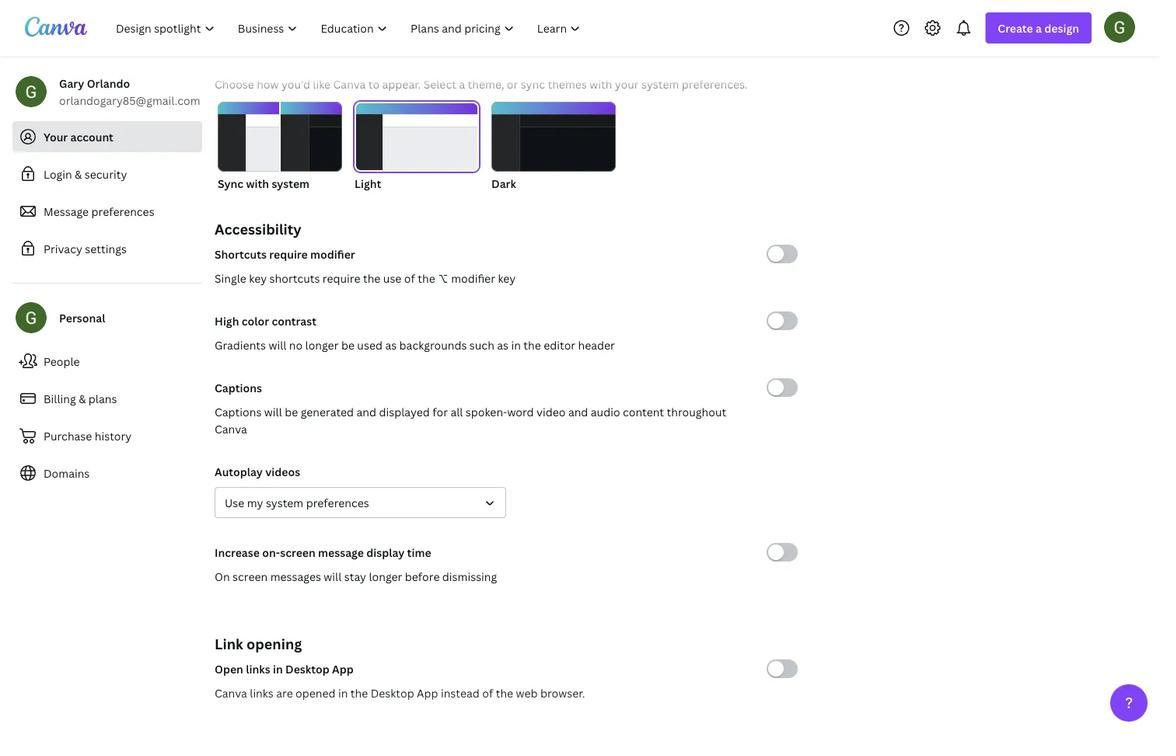 Task type: locate. For each thing, give the bounding box(es) containing it.
design
[[1045, 21, 1079, 35]]

of right instead
[[482, 686, 493, 701]]

2 vertical spatial in
[[338, 686, 348, 701]]

app left instead
[[417, 686, 438, 701]]

2 vertical spatial canva
[[215, 686, 247, 701]]

1 horizontal spatial key
[[498, 271, 516, 286]]

0 horizontal spatial with
[[246, 176, 269, 191]]

sync with system
[[218, 176, 310, 191]]

messages
[[270, 570, 321, 584]]

0 vertical spatial preferences
[[91, 204, 154, 219]]

on-
[[262, 546, 280, 560]]

system for use my system preferences
[[266, 496, 303, 511]]

1 vertical spatial modifier
[[451, 271, 495, 286]]

2 as from the left
[[497, 338, 509, 353]]

1 horizontal spatial screen
[[280, 546, 316, 560]]

0 horizontal spatial desktop
[[285, 662, 329, 677]]

screen down increase
[[233, 570, 268, 584]]

with left the your at the top of the page
[[590, 77, 612, 91]]

links left are
[[250, 686, 274, 701]]

and left displayed
[[357, 405, 376, 420]]

1 vertical spatial longer
[[369, 570, 402, 584]]

0 vertical spatial of
[[404, 271, 415, 286]]

canva inside captions will be generated and displayed for all spoken-word video and audio content throughout canva
[[215, 422, 247, 437]]

modifier up single key shortcuts require the use of the ⌥ modifier key
[[310, 247, 355, 262]]

system right my
[[266, 496, 303, 511]]

0 vertical spatial longer
[[305, 338, 339, 353]]

preferences up privacy settings link
[[91, 204, 154, 219]]

as right used
[[385, 338, 397, 353]]

0 horizontal spatial as
[[385, 338, 397, 353]]

0 vertical spatial require
[[269, 247, 308, 262]]

captions
[[215, 381, 262, 395], [215, 405, 262, 420]]

0 horizontal spatial screen
[[233, 570, 268, 584]]

your
[[44, 129, 68, 144]]

0 horizontal spatial app
[[332, 662, 354, 677]]

stay
[[344, 570, 366, 584]]

link
[[215, 635, 243, 654]]

gradients
[[215, 338, 266, 353]]

are
[[276, 686, 293, 701]]

sync
[[218, 176, 243, 191]]

domains
[[44, 466, 90, 481]]

purchase history
[[44, 429, 132, 444]]

modifier
[[310, 247, 355, 262], [451, 271, 495, 286]]

1 vertical spatial of
[[482, 686, 493, 701]]

captions for captions
[[215, 381, 262, 395]]

security
[[85, 167, 127, 182]]

require up shortcuts
[[269, 247, 308, 262]]

1 vertical spatial system
[[272, 176, 310, 191]]

1 captions from the top
[[215, 381, 262, 395]]

links down link opening on the bottom
[[246, 662, 270, 677]]

1 vertical spatial app
[[417, 686, 438, 701]]

longer right no
[[305, 338, 339, 353]]

accessibility
[[215, 220, 301, 239]]

will for no
[[269, 338, 286, 353]]

0 vertical spatial &
[[75, 167, 82, 182]]

0 vertical spatial links
[[246, 662, 270, 677]]

1 as from the left
[[385, 338, 397, 353]]

1 horizontal spatial desktop
[[371, 686, 414, 701]]

a right select
[[459, 77, 465, 91]]

use
[[383, 271, 402, 286]]

1 vertical spatial &
[[79, 392, 86, 406]]

1 vertical spatial with
[[246, 176, 269, 191]]

links
[[246, 662, 270, 677], [250, 686, 274, 701]]

as right such at the top left
[[497, 338, 509, 353]]

system
[[642, 77, 679, 91], [272, 176, 310, 191], [266, 496, 303, 511]]

in
[[511, 338, 521, 353], [273, 662, 283, 677], [338, 686, 348, 701]]

increase on-screen message display time
[[215, 546, 431, 560]]

and
[[357, 405, 376, 420], [568, 405, 588, 420]]

0 vertical spatial modifier
[[310, 247, 355, 262]]

require right shortcuts
[[323, 271, 360, 286]]

canva down the open at the bottom of page
[[215, 686, 247, 701]]

captions up autoplay
[[215, 405, 262, 420]]

canva links are opened in the desktop app instead of the web browser.
[[215, 686, 585, 701]]

screen up messages
[[280, 546, 316, 560]]

1 horizontal spatial be
[[341, 338, 355, 353]]

canva left to
[[333, 77, 366, 91]]

key right single
[[249, 271, 267, 286]]

app
[[332, 662, 354, 677], [417, 686, 438, 701]]

word
[[507, 405, 534, 420]]

privacy
[[44, 241, 82, 256]]

1 horizontal spatial as
[[497, 338, 509, 353]]

0 horizontal spatial a
[[459, 77, 465, 91]]

gary orlando image
[[1104, 11, 1135, 43]]

app up opened
[[332, 662, 354, 677]]

will left no
[[269, 338, 286, 353]]

create
[[998, 21, 1033, 35]]

be
[[341, 338, 355, 353], [285, 405, 298, 420]]

with right the sync
[[246, 176, 269, 191]]

backgrounds
[[399, 338, 467, 353]]

1 vertical spatial a
[[459, 77, 465, 91]]

billing
[[44, 392, 76, 406]]

audio
[[591, 405, 620, 420]]

generated
[[301, 405, 354, 420]]

1 horizontal spatial of
[[482, 686, 493, 701]]

1 vertical spatial be
[[285, 405, 298, 420]]

in right such at the top left
[[511, 338, 521, 353]]

modifier right ⌥
[[451, 271, 495, 286]]

will
[[269, 338, 286, 353], [264, 405, 282, 420], [324, 570, 342, 584]]

system up accessibility
[[272, 176, 310, 191]]

will left stay
[[324, 570, 342, 584]]

require
[[269, 247, 308, 262], [323, 271, 360, 286]]

with inside button
[[246, 176, 269, 191]]

1 vertical spatial will
[[264, 405, 282, 420]]

captions for captions will be generated and displayed for all spoken-word video and audio content throughout canva
[[215, 405, 262, 420]]

the
[[363, 271, 381, 286], [418, 271, 435, 286], [524, 338, 541, 353], [351, 686, 368, 701], [496, 686, 513, 701]]

purchase history link
[[12, 421, 202, 452]]

longer
[[305, 338, 339, 353], [369, 570, 402, 584]]

0 vertical spatial canva
[[333, 77, 366, 91]]

gary
[[59, 76, 84, 91]]

system inside button
[[266, 496, 303, 511]]

1 horizontal spatial with
[[590, 77, 612, 91]]

as
[[385, 338, 397, 353], [497, 338, 509, 353]]

0 vertical spatial with
[[590, 77, 612, 91]]

your account
[[44, 129, 113, 144]]

1 vertical spatial require
[[323, 271, 360, 286]]

header
[[578, 338, 615, 353]]

screen
[[280, 546, 316, 560], [233, 570, 268, 584]]

will left generated
[[264, 405, 282, 420]]

0 vertical spatial captions
[[215, 381, 262, 395]]

message preferences link
[[12, 196, 202, 227]]

Sync with system button
[[218, 102, 342, 192]]

1 horizontal spatial preferences
[[306, 496, 369, 511]]

purchase
[[44, 429, 92, 444]]

message
[[318, 546, 364, 560]]

1 vertical spatial in
[[273, 662, 283, 677]]

2 horizontal spatial in
[[511, 338, 521, 353]]

1 vertical spatial canva
[[215, 422, 247, 437]]

2 captions from the top
[[215, 405, 262, 420]]

use my system preferences
[[225, 496, 369, 511]]

opened
[[296, 686, 336, 701]]

login & security
[[44, 167, 127, 182]]

0 horizontal spatial and
[[357, 405, 376, 420]]

will inside captions will be generated and displayed for all spoken-word video and audio content throughout canva
[[264, 405, 282, 420]]

1 horizontal spatial in
[[338, 686, 348, 701]]

dark
[[491, 176, 516, 191]]

sync
[[521, 77, 545, 91]]

0 horizontal spatial of
[[404, 271, 415, 286]]

and right video
[[568, 405, 588, 420]]

a left design
[[1036, 21, 1042, 35]]

preferences
[[91, 204, 154, 219], [306, 496, 369, 511]]

of right use
[[404, 271, 415, 286]]

displayed
[[379, 405, 430, 420]]

gary orlando orlandogary85@gmail.com
[[59, 76, 200, 108]]

domains link
[[12, 458, 202, 489]]

canva up autoplay
[[215, 422, 247, 437]]

billing & plans link
[[12, 383, 202, 414]]

0 vertical spatial system
[[642, 77, 679, 91]]

the left ⌥
[[418, 271, 435, 286]]

system inside button
[[272, 176, 310, 191]]

desktop left instead
[[371, 686, 414, 701]]

0 horizontal spatial be
[[285, 405, 298, 420]]

1 horizontal spatial modifier
[[451, 271, 495, 286]]

2 and from the left
[[568, 405, 588, 420]]

Light button
[[355, 102, 479, 192]]

in right opened
[[338, 686, 348, 701]]

preferences up message in the bottom of the page
[[306, 496, 369, 511]]

0 horizontal spatial modifier
[[310, 247, 355, 262]]

be inside captions will be generated and displayed for all spoken-word video and audio content throughout canva
[[285, 405, 298, 420]]

2 vertical spatial system
[[266, 496, 303, 511]]

color
[[242, 314, 269, 329]]

0 horizontal spatial key
[[249, 271, 267, 286]]

captions inside captions will be generated and displayed for all spoken-word video and audio content throughout canva
[[215, 405, 262, 420]]

0 vertical spatial will
[[269, 338, 286, 353]]

desktop
[[285, 662, 329, 677], [371, 686, 414, 701]]

1 vertical spatial links
[[250, 686, 274, 701]]

1 vertical spatial captions
[[215, 405, 262, 420]]

captions down gradients
[[215, 381, 262, 395]]

theme
[[215, 50, 261, 69]]

increase
[[215, 546, 260, 560]]

2 vertical spatial will
[[324, 570, 342, 584]]

& right login
[[75, 167, 82, 182]]

be left used
[[341, 338, 355, 353]]

shortcuts
[[215, 247, 267, 262]]

longer down the display
[[369, 570, 402, 584]]

desktop up opened
[[285, 662, 329, 677]]

be left generated
[[285, 405, 298, 420]]

1 horizontal spatial and
[[568, 405, 588, 420]]

1 vertical spatial preferences
[[306, 496, 369, 511]]

0 horizontal spatial preferences
[[91, 204, 154, 219]]

the left use
[[363, 271, 381, 286]]

single
[[215, 271, 246, 286]]

1 vertical spatial screen
[[233, 570, 268, 584]]

system right the your at the top of the page
[[642, 77, 679, 91]]

1 horizontal spatial longer
[[369, 570, 402, 584]]

& left plans
[[79, 392, 86, 406]]

time
[[407, 546, 431, 560]]

links for in
[[246, 662, 270, 677]]

0 vertical spatial a
[[1036, 21, 1042, 35]]

key right ⌥
[[498, 271, 516, 286]]

0 vertical spatial screen
[[280, 546, 316, 560]]

open links in desktop app
[[215, 662, 354, 677]]

1 horizontal spatial a
[[1036, 21, 1042, 35]]

in up are
[[273, 662, 283, 677]]

1 horizontal spatial app
[[417, 686, 438, 701]]



Task type: describe. For each thing, give the bounding box(es) containing it.
the right opened
[[351, 686, 368, 701]]

autoplay
[[215, 465, 263, 479]]

all
[[451, 405, 463, 420]]

your account link
[[12, 121, 202, 152]]

history
[[95, 429, 132, 444]]

privacy settings link
[[12, 233, 202, 264]]

people link
[[12, 346, 202, 377]]

how
[[257, 77, 279, 91]]

captions will be generated and displayed for all spoken-word video and audio content throughout canva
[[215, 405, 726, 437]]

on
[[215, 570, 230, 584]]

create a design button
[[986, 12, 1092, 44]]

1 vertical spatial desktop
[[371, 686, 414, 701]]

2 key from the left
[[498, 271, 516, 286]]

preferences.
[[682, 77, 748, 91]]

plans
[[89, 392, 117, 406]]

link opening
[[215, 635, 302, 654]]

the left editor
[[524, 338, 541, 353]]

video
[[537, 405, 566, 420]]

dismissing
[[442, 570, 497, 584]]

contrast
[[272, 314, 317, 329]]

account
[[70, 129, 113, 144]]

shortcuts require modifier
[[215, 247, 355, 262]]

high color contrast
[[215, 314, 317, 329]]

you'd
[[281, 77, 310, 91]]

single key shortcuts require the use of the ⌥ modifier key
[[215, 271, 516, 286]]

1 key from the left
[[249, 271, 267, 286]]

videos
[[265, 465, 300, 479]]

such
[[470, 338, 494, 353]]

instead
[[441, 686, 480, 701]]

personal
[[59, 311, 105, 325]]

0 vertical spatial in
[[511, 338, 521, 353]]

opening
[[246, 635, 302, 654]]

links for are
[[250, 686, 274, 701]]

a inside dropdown button
[[1036, 21, 1042, 35]]

shortcuts
[[270, 271, 320, 286]]

Dark button
[[491, 102, 616, 192]]

throughout
[[667, 405, 726, 420]]

0 vertical spatial app
[[332, 662, 354, 677]]

orlandogary85@gmail.com
[[59, 93, 200, 108]]

0 horizontal spatial longer
[[305, 338, 339, 353]]

the left web on the left bottom of the page
[[496, 686, 513, 701]]

editor
[[544, 338, 576, 353]]

& for billing
[[79, 392, 86, 406]]

your
[[615, 77, 639, 91]]

or
[[507, 77, 518, 91]]

login & security link
[[12, 159, 202, 190]]

0 vertical spatial desktop
[[285, 662, 329, 677]]

Use my system preferences button
[[215, 488, 506, 519]]

for
[[433, 405, 448, 420]]

settings
[[85, 241, 127, 256]]

content
[[623, 405, 664, 420]]

& for login
[[75, 167, 82, 182]]

orlando
[[87, 76, 130, 91]]

message
[[44, 204, 89, 219]]

choose
[[215, 77, 254, 91]]

1 horizontal spatial require
[[323, 271, 360, 286]]

0 horizontal spatial in
[[273, 662, 283, 677]]

before
[[405, 570, 440, 584]]

will for be
[[264, 405, 282, 420]]

people
[[44, 354, 80, 369]]

appear.
[[382, 77, 421, 91]]

preferences inside button
[[306, 496, 369, 511]]

open
[[215, 662, 243, 677]]

canva inside the theme choose how you'd like canva to appear. select a theme, or sync themes with your system preferences.
[[333, 77, 366, 91]]

1 and from the left
[[357, 405, 376, 420]]

message preferences
[[44, 204, 154, 219]]

display
[[366, 546, 405, 560]]

high
[[215, 314, 239, 329]]

login
[[44, 167, 72, 182]]

system for sync with system
[[272, 176, 310, 191]]

0 vertical spatial be
[[341, 338, 355, 353]]

on screen messages will stay longer before dismissing
[[215, 570, 497, 584]]

to
[[368, 77, 380, 91]]

no
[[289, 338, 303, 353]]

light
[[355, 176, 381, 191]]

system inside the theme choose how you'd like canva to appear. select a theme, or sync themes with your system preferences.
[[642, 77, 679, 91]]

theme choose how you'd like canva to appear. select a theme, or sync themes with your system preferences.
[[215, 50, 748, 91]]

billing & plans
[[44, 392, 117, 406]]

web
[[516, 686, 538, 701]]

autoplay videos
[[215, 465, 300, 479]]

spoken-
[[466, 405, 507, 420]]

themes
[[548, 77, 587, 91]]

my
[[247, 496, 263, 511]]

create a design
[[998, 21, 1079, 35]]

with inside the theme choose how you'd like canva to appear. select a theme, or sync themes with your system preferences.
[[590, 77, 612, 91]]

used
[[357, 338, 383, 353]]

0 horizontal spatial require
[[269, 247, 308, 262]]

like
[[313, 77, 331, 91]]

browser.
[[540, 686, 585, 701]]

select
[[424, 77, 456, 91]]

a inside the theme choose how you'd like canva to appear. select a theme, or sync themes with your system preferences.
[[459, 77, 465, 91]]

gradients will no longer be used as backgrounds such as in the editor header
[[215, 338, 615, 353]]

top level navigation element
[[106, 12, 594, 44]]

theme,
[[468, 77, 504, 91]]



Task type: vqa. For each thing, say whether or not it's contained in the screenshot.
'system' to the middle
yes



